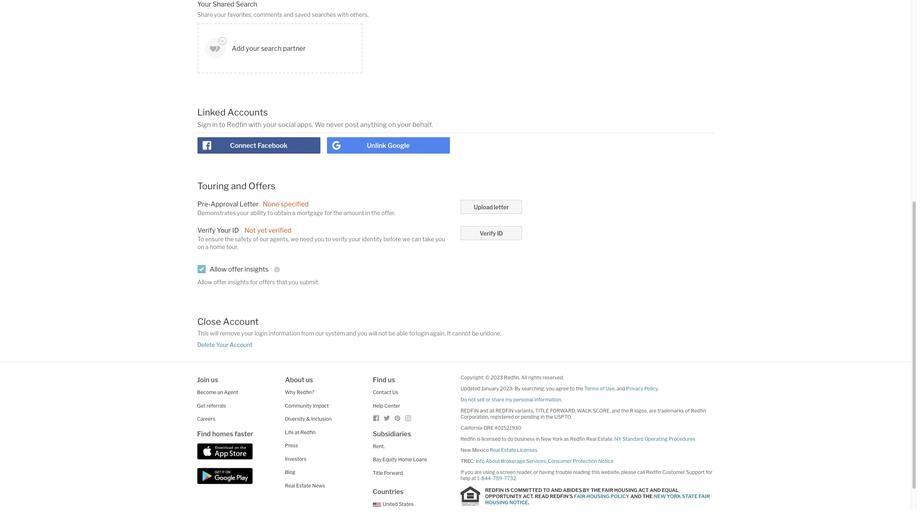 Task type: vqa. For each thing, say whether or not it's contained in the screenshot.
the Loan details 10-yr fixed, 7.32%
no



Task type: locate. For each thing, give the bounding box(es) containing it.
2 horizontal spatial of
[[686, 408, 690, 414]]

0 horizontal spatial of
[[253, 236, 259, 243]]

in inside linked accounts sign in to redfin with your social apps. we never post anything on your behalf.
[[212, 121, 218, 129]]

0 horizontal spatial new
[[461, 448, 472, 454]]

sell
[[477, 397, 485, 403]]

real down licensed
[[490, 448, 501, 454]]

1 horizontal spatial login
[[416, 330, 429, 337]]

ensure
[[205, 236, 224, 243]]

us up redfin?
[[306, 377, 313, 384]]

in right pending
[[541, 414, 545, 421]]

life
[[285, 430, 294, 436]]

your left social
[[263, 121, 277, 129]]

0 vertical spatial for
[[325, 210, 332, 216]]

0 horizontal spatial find
[[197, 431, 211, 438]]

1 vertical spatial are
[[475, 470, 482, 476]]

and right system
[[347, 330, 357, 337]]

1 horizontal spatial offer
[[228, 266, 243, 273]]

2 horizontal spatial fair
[[699, 494, 711, 500]]

us for about us
[[306, 377, 313, 384]]

never
[[327, 121, 344, 129]]

or inside "redfin and all redfin variants, title forward, walk score, and the r logos, are trademarks of redfin corporation, registered or pending in the uspto."
[[516, 414, 520, 421]]

my
[[506, 397, 513, 403]]

your down shared
[[214, 11, 226, 18]]

find up "contact"
[[373, 377, 387, 384]]

a left home at the top of page
[[206, 244, 209, 251]]

0 vertical spatial find
[[373, 377, 387, 384]]

we
[[291, 236, 299, 243], [403, 236, 411, 243]]

a down specified
[[293, 210, 296, 216]]

redfin is committed to and abides by the fair housing act and equal opportunity act. read redfin's
[[486, 488, 679, 500]]

be left able
[[389, 330, 396, 337]]

0 horizontal spatial information
[[269, 330, 300, 337]]

the inside redfin is committed to and abides by the fair housing act and equal opportunity act. read redfin's
[[591, 488, 601, 494]]

0 vertical spatial allow
[[210, 266, 227, 273]]

real estate news
[[285, 483, 325, 489]]

1 vertical spatial new
[[461, 448, 472, 454]]

2 vertical spatial your
[[216, 342, 229, 349]]

your inside close account this will remove your login information from our system and you will not be able to login again. it cannot be undone.
[[242, 330, 254, 337]]

delete your account
[[197, 342, 253, 349]]

1 vertical spatial estate
[[296, 483, 311, 489]]

1 horizontal spatial we
[[403, 236, 411, 243]]

the
[[591, 488, 601, 494], [643, 494, 653, 500]]

0 horizontal spatial id
[[232, 227, 239, 235]]

redfin down do
[[461, 408, 479, 414]]

0 vertical spatial not
[[379, 330, 388, 337]]

with left others.
[[338, 11, 349, 18]]

that
[[277, 279, 288, 286]]

corporation,
[[461, 414, 490, 421]]

the left uspto.
[[546, 414, 554, 421]]

1 vertical spatial with
[[249, 121, 262, 129]]

2 horizontal spatial for
[[707, 470, 713, 476]]

redfin right as
[[571, 437, 586, 443]]

redfin pinterest image
[[394, 416, 401, 422]]

0 vertical spatial on
[[389, 121, 396, 129]]

verify down upload letter
[[480, 230, 496, 237]]

copyright:
[[461, 375, 485, 381]]

for inside pre-approval letter none specified demonstrates your ability to obtain a mortgage for the amount in the offer.
[[325, 210, 332, 216]]

our down the yet at the top left of page
[[260, 236, 269, 243]]

2 vertical spatial or
[[534, 470, 539, 476]]

with inside your shared search share your favorites, comments and saved searches with others.
[[338, 11, 349, 18]]

id down "letter"
[[497, 230, 503, 237]]

0 horizontal spatial not
[[379, 330, 388, 337]]

and right the to
[[551, 488, 563, 494]]

bay equity home loans
[[373, 457, 428, 463]]

your for verify
[[217, 227, 231, 235]]

our right from
[[316, 330, 325, 337]]

do
[[508, 437, 514, 443]]

0 horizontal spatial verify
[[198, 227, 216, 235]]

equal
[[663, 488, 679, 494]]

your right remove
[[242, 330, 254, 337]]

1 vertical spatial allow
[[198, 279, 213, 286]]

1 horizontal spatial verify
[[480, 230, 496, 237]]

find for find us
[[373, 377, 387, 384]]

accounts
[[228, 107, 268, 118]]

to right able
[[410, 330, 415, 337]]

offer down allow offer insights
[[214, 279, 227, 286]]

be
[[389, 330, 396, 337], [472, 330, 479, 337]]

linked
[[197, 107, 226, 118]]

2 will from the left
[[369, 330, 378, 337]]

r
[[631, 408, 634, 414]]

0 horizontal spatial a
[[206, 244, 209, 251]]

3 us from the left
[[388, 377, 395, 384]]

0 horizontal spatial we
[[291, 236, 299, 243]]

. right privacy
[[658, 386, 659, 392]]

account down remove
[[230, 342, 253, 349]]

2 vertical spatial of
[[686, 408, 690, 414]]

of inside "redfin and all redfin variants, title forward, walk score, and the r logos, are trademarks of redfin corporation, registered or pending in the uspto."
[[686, 408, 690, 414]]

your up share
[[197, 0, 211, 8]]

or right sell on the bottom of the page
[[486, 397, 491, 403]]

0 vertical spatial estate
[[502, 448, 516, 454]]

to down none
[[268, 210, 273, 216]]

0 horizontal spatial at
[[295, 430, 300, 436]]

privacy policy link
[[627, 386, 658, 392]]

0 vertical spatial ,
[[615, 386, 616, 392]]

for
[[325, 210, 332, 216], [250, 279, 258, 286], [707, 470, 713, 476]]

allow down home at the top of page
[[210, 266, 227, 273]]

in right the amount
[[366, 210, 370, 216]]

2 vertical spatial for
[[707, 470, 713, 476]]

you down reserved.
[[547, 386, 555, 392]]

you right if
[[465, 470, 474, 476]]

help
[[373, 403, 384, 409]]

0 vertical spatial insights
[[245, 266, 269, 273]]

info about brokerage services link
[[476, 459, 546, 465]]

allow for allow offer insights
[[210, 266, 227, 273]]

act
[[639, 488, 649, 494]]

at inside if you are using a screen reader, or having trouble reading this website, please call redfin customer support for help at
[[472, 476, 477, 482]]

0 horizontal spatial be
[[389, 330, 396, 337]]

your left behalf.
[[398, 121, 411, 129]]

and inside your shared search share your favorites, comments and saved searches with others.
[[284, 11, 294, 18]]

new up trec:
[[461, 448, 472, 454]]

1 horizontal spatial be
[[472, 330, 479, 337]]

allow down allow offer insights
[[198, 279, 213, 286]]

0 horizontal spatial our
[[260, 236, 269, 243]]

you
[[315, 236, 325, 243], [436, 236, 446, 243], [289, 279, 299, 286], [358, 330, 368, 337], [547, 386, 555, 392], [465, 470, 474, 476]]

0 horizontal spatial the
[[591, 488, 601, 494]]

1 horizontal spatial will
[[369, 330, 378, 337]]

a right using
[[497, 470, 499, 476]]

about up why
[[285, 377, 305, 384]]

offer.
[[382, 210, 396, 216]]

0 vertical spatial your
[[197, 0, 211, 8]]

you right system
[[358, 330, 368, 337]]

1 horizontal spatial for
[[325, 210, 332, 216]]

1 horizontal spatial the
[[643, 494, 653, 500]]

2 horizontal spatial us
[[388, 377, 395, 384]]

0 horizontal spatial are
[[475, 470, 482, 476]]

letter
[[240, 200, 259, 208]]

verify for verify id
[[480, 230, 496, 237]]

id up safety
[[232, 227, 239, 235]]

fair inside new york state fair housing notice
[[699, 494, 711, 500]]

if
[[461, 470, 464, 476]]

partner
[[283, 45, 306, 52]]

1 horizontal spatial real
[[490, 448, 501, 454]]

not left able
[[379, 330, 388, 337]]

to down linked
[[219, 121, 226, 129]]

id inside button
[[497, 230, 503, 237]]

terms
[[585, 386, 599, 392]]

the right by
[[591, 488, 601, 494]]

insights down allow offer insights
[[228, 279, 249, 286]]

your shared search share your favorites, comments and saved searches with others.
[[197, 0, 369, 18]]

in right the sign at left
[[212, 121, 218, 129]]

1 horizontal spatial housing
[[587, 494, 610, 500]]

1 vertical spatial about
[[486, 459, 500, 465]]

1 horizontal spatial or
[[516, 414, 520, 421]]

to inside linked accounts sign in to redfin with your social apps. we never post anything on your behalf.
[[219, 121, 226, 129]]

1 horizontal spatial us
[[306, 377, 313, 384]]

. down 'committed'
[[529, 500, 530, 506]]

upload
[[474, 204, 493, 211]]

0 horizontal spatial housing
[[486, 500, 509, 506]]

2 horizontal spatial housing
[[615, 488, 638, 494]]

0 horizontal spatial will
[[210, 330, 219, 337]]

press
[[285, 443, 298, 449]]

delete
[[197, 342, 215, 349]]

at right life
[[295, 430, 300, 436]]

are inside if you are using a screen reader, or having trouble reading this website, please call redfin customer support for help at
[[475, 470, 482, 476]]

information up title
[[535, 397, 562, 403]]

mexico
[[473, 448, 489, 454]]

redfin down 1-844-759-7732 'link'
[[486, 488, 504, 494]]

1 vertical spatial ,
[[546, 459, 547, 465]]

allow for allow offer insights for offers that you submit.
[[198, 279, 213, 286]]

1 horizontal spatial with
[[338, 11, 349, 18]]

0 horizontal spatial login
[[255, 330, 268, 337]]

become an agent
[[197, 390, 238, 396]]

standard
[[623, 437, 644, 443]]

, left privacy
[[615, 386, 616, 392]]

new
[[654, 494, 667, 500]]

your right the add
[[246, 45, 260, 52]]

not yet verified
[[245, 227, 292, 235]]

redfin down accounts
[[227, 121, 247, 129]]

1 us from the left
[[211, 377, 218, 384]]

insights for allow offer insights
[[245, 266, 269, 273]]

your up ensure
[[217, 227, 231, 235]]

1 vertical spatial a
[[206, 244, 209, 251]]

redfin facebook image
[[373, 416, 380, 422]]

1 login from the left
[[255, 330, 268, 337]]

your right verify
[[349, 236, 361, 243]]

2 us from the left
[[306, 377, 313, 384]]

united states
[[383, 502, 414, 508]]

remove
[[220, 330, 240, 337]]

1 horizontal spatial and
[[631, 494, 642, 500]]

download the redfin app from the google play store image
[[197, 469, 253, 485]]

you inside if you are using a screen reader, or having trouble reading this website, please call redfin customer support for help at
[[465, 470, 474, 476]]

upload letter button
[[461, 200, 523, 214]]

need
[[300, 236, 314, 243]]

housing inside new york state fair housing notice
[[486, 500, 509, 506]]

equal housing opportunity image
[[461, 487, 481, 507]]

licensed
[[482, 437, 501, 443]]

for right support
[[707, 470, 713, 476]]

redfin inside linked accounts sign in to redfin with your social apps. we never post anything on your behalf.
[[227, 121, 247, 129]]

verify id
[[480, 230, 503, 237]]

redfin instagram image
[[405, 416, 412, 422]]

and left 'saved'
[[284, 11, 294, 18]]

1 horizontal spatial are
[[650, 408, 657, 414]]

0 horizontal spatial us
[[211, 377, 218, 384]]

us up us
[[388, 377, 395, 384]]

and
[[284, 11, 294, 18], [231, 181, 247, 191], [347, 330, 357, 337], [617, 386, 626, 392], [480, 408, 489, 414], [612, 408, 621, 414]]

logos,
[[635, 408, 649, 414]]

#01521930
[[495, 425, 522, 432]]

a inside to ensure the safety of our agents, we need you to verify your identity before we can take you on a home tour.
[[206, 244, 209, 251]]

verify inside button
[[480, 230, 496, 237]]

1 vertical spatial find
[[197, 431, 211, 438]]

housing inside redfin is committed to and abides by the fair housing act and equal opportunity act. read redfin's
[[615, 488, 638, 494]]

0 horizontal spatial ,
[[546, 459, 547, 465]]

0 horizontal spatial with
[[249, 121, 262, 129]]

0 vertical spatial are
[[650, 408, 657, 414]]

rent. button
[[373, 444, 385, 450]]

0 vertical spatial with
[[338, 11, 349, 18]]

redfin inside redfin is committed to and abides by the fair housing act and equal opportunity act. read redfin's
[[486, 488, 504, 494]]

2 vertical spatial a
[[497, 470, 499, 476]]

0 vertical spatial new
[[541, 437, 552, 443]]

for inside if you are using a screen reader, or having trouble reading this website, please call redfin customer support for help at
[[707, 470, 713, 476]]

redfin right trademarks
[[692, 408, 707, 414]]

0 vertical spatial a
[[293, 210, 296, 216]]

fair inside redfin is committed to and abides by the fair housing act and equal opportunity act. read redfin's
[[602, 488, 614, 494]]

offer for allow offer insights for offers that you submit.
[[214, 279, 227, 286]]

1 horizontal spatial of
[[600, 386, 605, 392]]

will right this
[[210, 330, 219, 337]]

for left offers
[[250, 279, 258, 286]]

2 horizontal spatial or
[[534, 470, 539, 476]]

1 horizontal spatial fair
[[602, 488, 614, 494]]

not right do
[[469, 397, 476, 403]]

7732
[[505, 476, 517, 482]]

.
[[658, 386, 659, 392], [562, 397, 563, 403], [517, 476, 518, 482], [529, 500, 530, 506]]

1 horizontal spatial our
[[316, 330, 325, 337]]

of down not
[[253, 236, 259, 243]]

real left estate.
[[587, 437, 597, 443]]

1 vertical spatial our
[[316, 330, 325, 337]]

the left the terms
[[576, 386, 584, 392]]

diversity
[[285, 416, 305, 423]]

to inside close account this will remove your login information from our system and you will not be able to login again. it cannot be undone.
[[410, 330, 415, 337]]

and right act
[[650, 488, 662, 494]]

download the redfin app on the apple app store image
[[197, 444, 253, 460]]

find down careers button
[[197, 431, 211, 438]]

bay
[[373, 457, 382, 463]]

add
[[232, 45, 245, 52]]

1 horizontal spatial at
[[472, 476, 477, 482]]

on down to
[[198, 244, 204, 251]]

the left new
[[643, 494, 653, 500]]

information left from
[[269, 330, 300, 337]]

offer down "tour." on the top left of page
[[228, 266, 243, 273]]

allow
[[210, 266, 227, 273], [198, 279, 213, 286]]

all
[[522, 375, 528, 381]]

states
[[399, 502, 414, 508]]

personal
[[514, 397, 534, 403]]

2 horizontal spatial real
[[587, 437, 597, 443]]

login left again.
[[416, 330, 429, 337]]

your inside pre-approval letter none specified demonstrates your ability to obtain a mortgage for the amount in the offer.
[[237, 210, 249, 216]]

your down letter
[[237, 210, 249, 216]]

0 vertical spatial offer
[[228, 266, 243, 273]]

our inside to ensure the safety of our agents, we need you to verify your identity before we can take you on a home tour.
[[260, 236, 269, 243]]

account up remove
[[223, 317, 259, 327]]

delete your account link
[[197, 342, 253, 349]]

0 horizontal spatial on
[[198, 244, 204, 251]]

find homes faster
[[197, 431, 254, 438]]

we left need
[[291, 236, 299, 243]]

id
[[232, 227, 239, 235], [497, 230, 503, 237]]

of right trademarks
[[686, 408, 690, 414]]

a inside if you are using a screen reader, or having trouble reading this website, please call redfin customer support for help at
[[497, 470, 499, 476]]

fair
[[602, 488, 614, 494], [575, 494, 586, 500], [699, 494, 711, 500]]

0 vertical spatial or
[[486, 397, 491, 403]]

be right cannot
[[472, 330, 479, 337]]

0 horizontal spatial about
[[285, 377, 305, 384]]

your down remove
[[216, 342, 229, 349]]

again.
[[431, 330, 446, 337]]

1 vertical spatial for
[[250, 279, 258, 286]]

2 be from the left
[[472, 330, 479, 337]]

, up having
[[546, 459, 547, 465]]

on inside to ensure the safety of our agents, we need you to verify your identity before we can take you on a home tour.
[[198, 244, 204, 251]]

search
[[261, 45, 282, 52]]

us right the join
[[211, 377, 218, 384]]

1 horizontal spatial a
[[293, 210, 296, 216]]

we left the can
[[403, 236, 411, 243]]

you right take
[[436, 236, 446, 243]]

before
[[384, 236, 402, 243]]

trec:
[[461, 459, 475, 465]]

estate left news
[[296, 483, 311, 489]]

2 horizontal spatial and
[[650, 488, 662, 494]]

dre
[[484, 425, 494, 432]]

redfin for and
[[461, 408, 479, 414]]

score,
[[593, 408, 611, 414]]

2023:
[[501, 386, 514, 392]]

2 vertical spatial real
[[285, 483, 295, 489]]

login right remove
[[255, 330, 268, 337]]

redfin inside "redfin and all redfin variants, title forward, walk score, and the r logos, are trademarks of redfin corporation, registered or pending in the uspto."
[[692, 408, 707, 414]]

contact us
[[373, 390, 399, 396]]

1 horizontal spatial on
[[389, 121, 396, 129]]

obtain
[[274, 210, 291, 216]]

insights for allow offer insights for offers that you submit.
[[228, 279, 249, 286]]

your for delete
[[216, 342, 229, 349]]

in inside pre-approval letter none specified demonstrates your ability to obtain a mortgage for the amount in the offer.
[[366, 210, 370, 216]]

1 we from the left
[[291, 236, 299, 243]]

pre-approval letter none specified demonstrates your ability to obtain a mortgage for the amount in the offer.
[[198, 200, 396, 216]]

and up letter
[[231, 181, 247, 191]]

on right anything in the left of the page
[[389, 121, 396, 129]]

insights up the allow offer insights for offers that you submit.
[[245, 266, 269, 273]]

information inside close account this will remove your login information from our system and you will not be able to login again. it cannot be undone.
[[269, 330, 300, 337]]

are right logos,
[[650, 408, 657, 414]]

your inside your shared search share your favorites, comments and saved searches with others.
[[197, 0, 211, 8]]

0 vertical spatial information
[[269, 330, 300, 337]]

0 horizontal spatial real
[[285, 483, 295, 489]]

new york state fair housing notice
[[486, 494, 711, 506]]

not inside close account this will remove your login information from our system and you will not be able to login again. it cannot be undone.
[[379, 330, 388, 337]]

blog
[[285, 470, 296, 476]]

pending
[[521, 414, 540, 421]]

0 vertical spatial of
[[253, 236, 259, 243]]

will left able
[[369, 330, 378, 337]]

1 horizontal spatial id
[[497, 230, 503, 237]]

sign
[[197, 121, 211, 129]]

are left using
[[475, 470, 482, 476]]



Task type: describe. For each thing, give the bounding box(es) containing it.
allow offer insights
[[210, 266, 269, 273]]

0 horizontal spatial for
[[250, 279, 258, 286]]

verify for verify your id
[[198, 227, 216, 235]]

1 horizontal spatial estate
[[502, 448, 516, 454]]

community impact button
[[285, 403, 329, 409]]

facebook
[[258, 142, 288, 150]]

operating
[[645, 437, 668, 443]]

you right that
[[289, 279, 299, 286]]

news
[[312, 483, 325, 489]]

support
[[687, 470, 705, 476]]

1-844-759-7732 link
[[478, 476, 517, 482]]

this
[[197, 330, 209, 337]]

center
[[385, 403, 401, 409]]

contact
[[373, 390, 392, 396]]

reserved.
[[543, 375, 564, 381]]

1 horizontal spatial about
[[486, 459, 500, 465]]

0 vertical spatial about
[[285, 377, 305, 384]]

1-844-759-7732 .
[[478, 476, 518, 482]]

specified
[[281, 200, 309, 208]]

to inside to ensure the safety of our agents, we need you to verify your identity before we can take you on a home tour.
[[326, 236, 331, 243]]

. down agree
[[562, 397, 563, 403]]

press button
[[285, 443, 298, 449]]

759-
[[493, 476, 505, 482]]

state
[[683, 494, 698, 500]]

connect facebook button
[[197, 137, 321, 154]]

trec: info about brokerage services , consumer protection notice
[[461, 459, 614, 465]]

become
[[197, 390, 217, 396]]

1 be from the left
[[389, 330, 396, 337]]

investors button
[[285, 456, 307, 463]]

system
[[326, 330, 345, 337]]

to right agree
[[570, 386, 575, 392]]

reader,
[[517, 470, 533, 476]]

equity
[[383, 457, 398, 463]]

or inside if you are using a screen reader, or having trouble reading this website, please call redfin customer support for help at
[[534, 470, 539, 476]]

unlink
[[367, 142, 387, 150]]

others.
[[350, 11, 369, 18]]

act.
[[523, 494, 534, 500]]

touring and offers
[[197, 181, 276, 191]]

searching,
[[522, 386, 546, 392]]

an
[[218, 390, 223, 396]]

redfin twitter image
[[384, 416, 390, 422]]

on inside linked accounts sign in to redfin with your social apps. we never post anything on your behalf.
[[389, 121, 396, 129]]

agree
[[556, 386, 569, 392]]

cannot
[[453, 330, 471, 337]]

0 horizontal spatial and
[[551, 488, 563, 494]]

and inside close account this will remove your login information from our system and you will not be able to login again. it cannot be undone.
[[347, 330, 357, 337]]

able
[[397, 330, 408, 337]]

you inside close account this will remove your login information from our system and you will not be able to login again. it cannot be undone.
[[358, 330, 368, 337]]

1 vertical spatial account
[[230, 342, 253, 349]]

help center button
[[373, 403, 401, 409]]

our inside close account this will remove your login information from our system and you will not be able to login again. it cannot be undone.
[[316, 330, 325, 337]]

january
[[482, 386, 499, 392]]

updated
[[461, 386, 481, 392]]

bay equity home loans button
[[373, 457, 428, 463]]

is
[[477, 437, 481, 443]]

0 horizontal spatial or
[[486, 397, 491, 403]]

brokerage
[[501, 459, 525, 465]]

as
[[564, 437, 570, 443]]

redfin inside if you are using a screen reader, or having trouble reading this website, please call redfin customer support for help at
[[647, 470, 662, 476]]

2 login from the left
[[416, 330, 429, 337]]

0 vertical spatial real
[[587, 437, 597, 443]]

your inside to ensure the safety of our agents, we need you to verify your identity before we can take you on a home tour.
[[349, 236, 361, 243]]

the left r
[[622, 408, 629, 414]]

a inside pre-approval letter none specified demonstrates your ability to obtain a mortgage for the amount in the offer.
[[293, 210, 296, 216]]

favorites,
[[228, 11, 253, 18]]

redfin left is
[[461, 437, 476, 443]]

1 horizontal spatial not
[[469, 397, 476, 403]]

1 will from the left
[[210, 330, 219, 337]]

updated january 2023: by searching, you agree to the terms of use , and privacy policy .
[[461, 386, 659, 392]]

us flag image
[[373, 503, 381, 507]]

us for find us
[[388, 377, 395, 384]]

from
[[301, 330, 314, 337]]

reading
[[574, 470, 591, 476]]

google
[[388, 142, 410, 150]]

diversity & inclusion button
[[285, 416, 332, 423]]

0 horizontal spatial fair
[[575, 494, 586, 500]]

demonstrates
[[198, 210, 236, 216]]

find us
[[373, 377, 395, 384]]

search
[[236, 0, 258, 8]]

subsidiaries
[[373, 431, 411, 438]]

1 horizontal spatial new
[[541, 437, 552, 443]]

information for account
[[269, 330, 300, 337]]

connect facebook
[[230, 142, 288, 150]]

1 horizontal spatial ,
[[615, 386, 616, 392]]

information for not
[[535, 397, 562, 403]]

redfin for is
[[486, 488, 504, 494]]

do
[[461, 397, 468, 403]]

redfin down my
[[496, 408, 514, 414]]

submit.
[[300, 279, 320, 286]]

yet
[[257, 227, 267, 235]]

are inside "redfin and all redfin variants, title forward, walk score, and the r logos, are trademarks of redfin corporation, registered or pending in the uspto."
[[650, 408, 657, 414]]

become an agent button
[[197, 390, 238, 396]]

redfin?
[[297, 390, 315, 396]]

with inside linked accounts sign in to redfin with your social apps. we never post anything on your behalf.
[[249, 121, 262, 129]]

the left the offer.
[[372, 210, 381, 216]]

and right score,
[[612, 408, 621, 414]]

agent
[[224, 390, 238, 396]]

in right business
[[536, 437, 540, 443]]

account inside close account this will remove your login information from our system and you will not be able to login again. it cannot be undone.
[[223, 317, 259, 327]]

0 horizontal spatial estate
[[296, 483, 311, 489]]

©
[[486, 375, 490, 381]]

why
[[285, 390, 296, 396]]

of inside to ensure the safety of our agents, we need you to verify your identity before we can take you on a home tour.
[[253, 236, 259, 243]]

use
[[606, 386, 615, 392]]

do not sell or share my personal information link
[[461, 397, 562, 403]]

website,
[[602, 470, 621, 476]]

and right use
[[617, 386, 626, 392]]

add your search partner
[[232, 45, 306, 52]]

new mexico real estate licenses
[[461, 448, 538, 454]]

us
[[393, 390, 399, 396]]

offers
[[249, 181, 276, 191]]

and left all
[[480, 408, 489, 414]]

new york state fair housing notice link
[[486, 494, 711, 506]]

apps.
[[297, 121, 314, 129]]

in inside "redfin and all redfin variants, title forward, walk score, and the r logos, are trademarks of redfin corporation, registered or pending in the uspto."
[[541, 414, 545, 421]]

title forward button
[[373, 470, 403, 477]]

customer
[[663, 470, 686, 476]]

impact
[[313, 403, 329, 409]]

1 vertical spatial real
[[490, 448, 501, 454]]

close account this will remove your login information from our system and you will not be able to login again. it cannot be undone.
[[197, 317, 502, 337]]

shared
[[213, 0, 235, 8]]

forward,
[[551, 408, 576, 414]]

. right screen
[[517, 476, 518, 482]]

the left the amount
[[334, 210, 343, 216]]

redfin down &
[[301, 430, 316, 436]]

your inside your shared search share your favorites, comments and saved searches with others.
[[214, 11, 226, 18]]

california dre #01521930
[[461, 425, 522, 432]]

to inside pre-approval letter none specified demonstrates your ability to obtain a mortgage for the amount in the offer.
[[268, 210, 273, 216]]

to left do
[[502, 437, 507, 443]]

agents,
[[270, 236, 290, 243]]

privacy
[[627, 386, 644, 392]]

amount
[[344, 210, 364, 216]]

abides
[[564, 488, 582, 494]]

verify id button
[[461, 226, 523, 240]]

york
[[553, 437, 563, 443]]

get
[[197, 403, 206, 409]]

anything
[[361, 121, 387, 129]]

do not sell or share my personal information .
[[461, 397, 563, 403]]

verified
[[269, 227, 292, 235]]

2 we from the left
[[403, 236, 411, 243]]

find for find homes faster
[[197, 431, 211, 438]]

real estate licenses link
[[490, 448, 538, 454]]

the inside to ensure the safety of our agents, we need you to verify your identity before we can take you on a home tour.
[[225, 236, 234, 243]]

none
[[263, 200, 280, 208]]

take
[[423, 236, 435, 243]]

all
[[490, 408, 495, 414]]

connect
[[230, 142, 257, 150]]

homes
[[212, 431, 233, 438]]

you right need
[[315, 236, 325, 243]]

us for join us
[[211, 377, 218, 384]]

offer for allow offer insights
[[228, 266, 243, 273]]



